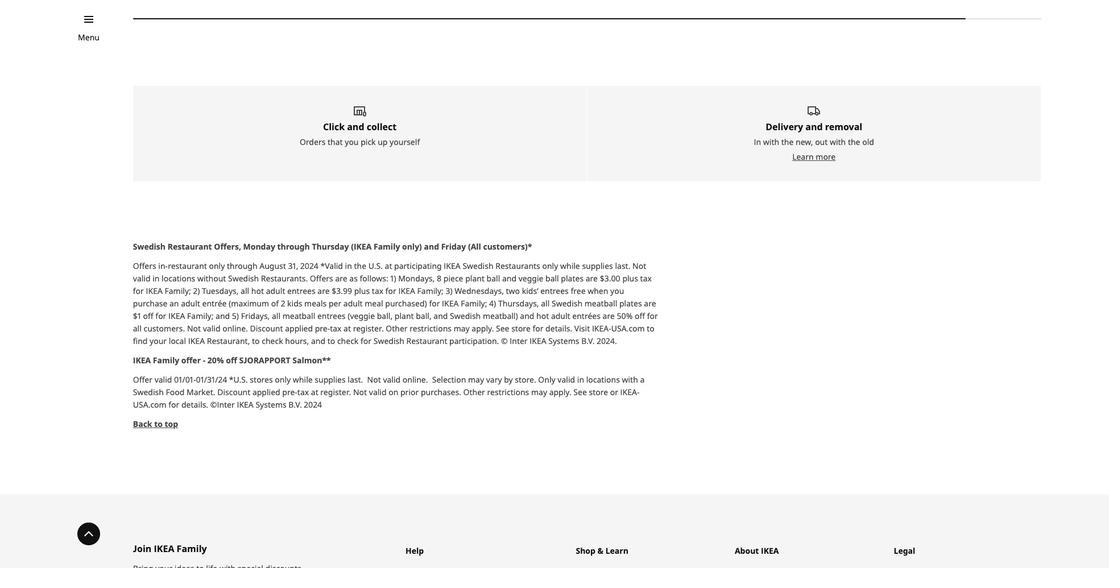 Task type: locate. For each thing, give the bounding box(es) containing it.
off right $1
[[143, 311, 153, 322]]

01/31/24
[[196, 375, 227, 385]]

b.v. down salmon**
[[289, 400, 302, 410]]

restaurant inside offers in-restaurant only through august 31, 2024 *valid in the u.s. at participating ikea swedish restaurants only while supplies last. not valid in locations without swedish restaurants. offers are as follows: 1) mondays, 8 piece plant ball and veggie ball plates are $3.00 plus tax for ikea family; 2) tuesdays, all hot adult entrees are $3.99 plus tax for ikea family; 3) wednesdays, two kids' entrees free when you purchase an adult entrée (maximum of 2 kids meals per adult meal purchased) for ikea family; 4) thursdays, all swedish meatball plates are $1 off for ikea family; and 5) fridays, all meatball entrees (veggie ball, plant ball, and swedish meatball) and hot adult entrées are 50% off for all customers. not valid online. discount applied pre-tax at register. other restrictions may apply. see store for details. visit ikea-usa.com to find your local ikea restaurant, to check hours, and to check for swedish restaurant participation. © inter ikea systems b.v. 2024.
[[407, 336, 448, 347]]

apply. up participation.
[[472, 323, 494, 334]]

0 horizontal spatial locations
[[162, 273, 195, 284]]

1 vertical spatial you
[[611, 286, 624, 297]]

see inside offers in-restaurant only through august 31, 2024 *valid in the u.s. at participating ikea swedish restaurants only while supplies last. not valid in locations without swedish restaurants. offers are as follows: 1) mondays, 8 piece plant ball and veggie ball plates are $3.00 plus tax for ikea family; 2) tuesdays, all hot adult entrees are $3.99 plus tax for ikea family; 3) wednesdays, two kids' entrees free when you purchase an adult entrée (maximum of 2 kids meals per adult meal purchased) for ikea family; 4) thursdays, all swedish meatball plates are $1 off for ikea family; and 5) fridays, all meatball entrees (veggie ball, plant ball, and swedish meatball) and hot adult entrées are 50% off for all customers. not valid online. discount applied pre-tax at register. other restrictions may apply. see store for details. visit ikea-usa.com to find your local ikea restaurant, to check hours, and to check for swedish restaurant participation. © inter ikea systems b.v. 2024.
[[496, 323, 510, 334]]

in
[[754, 137, 762, 148]]

details. inside offers in-restaurant only through august 31, 2024 *valid in the u.s. at participating ikea swedish restaurants only while supplies last. not valid in locations without swedish restaurants. offers are as follows: 1) mondays, 8 piece plant ball and veggie ball plates are $3.00 plus tax for ikea family; 2) tuesdays, all hot adult entrees are $3.99 plus tax for ikea family; 3) wednesdays, two kids' entrees free when you purchase an adult entrée (maximum of 2 kids meals per adult meal purchased) for ikea family; 4) thursdays, all swedish meatball plates are $1 off for ikea family; and 5) fridays, all meatball entrees (veggie ball, plant ball, and swedish meatball) and hot adult entrées are 50% off for all customers. not valid online. discount applied pre-tax at register. other restrictions may apply. see store for details. visit ikea-usa.com to find your local ikea restaurant, to check hours, and to check for swedish restaurant participation. © inter ikea systems b.v. 2024.
[[546, 323, 573, 334]]

learn
[[793, 152, 814, 162]]

swedish
[[133, 241, 166, 252], [463, 261, 494, 272], [228, 273, 259, 284], [552, 298, 583, 309], [450, 311, 481, 322], [374, 336, 405, 347], [133, 387, 164, 398]]

1 vertical spatial ikea-
[[621, 387, 640, 398]]

2024 down salmon**
[[304, 400, 322, 410]]

0 horizontal spatial pre-
[[282, 387, 298, 398]]

1 vertical spatial applied
[[253, 387, 280, 398]]

1 vertical spatial hot
[[537, 311, 549, 322]]

1 horizontal spatial while
[[561, 261, 580, 272]]

1 horizontal spatial through
[[277, 241, 310, 252]]

2024 inside offers in-restaurant only through august 31, 2024 *valid in the u.s. at participating ikea swedish restaurants only while supplies last. not valid in locations without swedish restaurants. offers are as follows: 1) mondays, 8 piece plant ball and veggie ball plates are $3.00 plus tax for ikea family; 2) tuesdays, all hot adult entrees are $3.99 plus tax for ikea family; 3) wednesdays, two kids' entrees free when you purchase an adult entrée (maximum of 2 kids meals per adult meal purchased) for ikea family; 4) thursdays, all swedish meatball plates are $1 off for ikea family; and 5) fridays, all meatball entrees (veggie ball, plant ball, and swedish meatball) and hot adult entrées are 50% off for all customers. not valid online. discount applied pre-tax at register. other restrictions may apply. see store for details. visit ikea-usa.com to find your local ikea restaurant, to check hours, and to check for swedish restaurant participation. © inter ikea systems b.v. 2024.
[[301, 261, 319, 272]]

2 horizontal spatial off
[[635, 311, 645, 322]]

are
[[335, 273, 348, 284], [586, 273, 598, 284], [318, 286, 330, 297], [644, 298, 657, 309], [603, 311, 615, 322]]

1 horizontal spatial other
[[464, 387, 485, 398]]

tax
[[641, 273, 652, 284], [372, 286, 384, 297], [330, 323, 342, 334], [298, 387, 309, 398]]

swedish down (veggie
[[374, 336, 405, 347]]

0 horizontal spatial applied
[[253, 387, 280, 398]]

swedish down free on the bottom
[[552, 298, 583, 309]]

entrees down per
[[318, 311, 346, 322]]

piece
[[444, 273, 464, 284]]

other inside offer valid 01/01-01/31/24 *u.s. stores only while supplies last.  not valid online.  selection may vary by store. only valid in locations with a swedish food market. discount applied pre-tax at register. not valid on prior purchases. other restrictions may apply. see store or ikea- usa.com for details. ©inter ikea systems b.v. 2024
[[464, 387, 485, 398]]

adult
[[266, 286, 285, 297], [181, 298, 200, 309], [344, 298, 363, 309], [551, 311, 571, 322]]

off
[[143, 311, 153, 322], [635, 311, 645, 322], [226, 355, 237, 366]]

1 vertical spatial apply.
[[550, 387, 572, 398]]

1 horizontal spatial only
[[275, 375, 291, 385]]

0 horizontal spatial entrees
[[287, 286, 316, 297]]

and inside delivery and removal in with the new, out with the old learn more
[[806, 121, 823, 133]]

family; down wednesdays,
[[461, 298, 487, 309]]

check down (veggie
[[337, 336, 359, 347]]

check
[[262, 336, 283, 347], [337, 336, 359, 347]]

the
[[782, 137, 794, 148], [848, 137, 861, 148], [354, 261, 367, 272]]

0 vertical spatial meatball
[[585, 298, 618, 309]]

0 horizontal spatial at
[[311, 387, 319, 398]]

2024 right 31,
[[301, 261, 319, 272]]

plates up free on the bottom
[[561, 273, 584, 284]]

adult up 'of'
[[266, 286, 285, 297]]

0 vertical spatial you
[[345, 137, 359, 148]]

1 horizontal spatial usa.com
[[612, 323, 645, 334]]

1 horizontal spatial details.
[[546, 323, 573, 334]]

supplies
[[582, 261, 613, 272], [315, 375, 346, 385]]

pre- down meals
[[315, 323, 330, 334]]

and right only)
[[424, 241, 439, 252]]

may down the only at the bottom
[[531, 387, 547, 398]]

while
[[561, 261, 580, 272], [293, 375, 313, 385]]

at down salmon**
[[311, 387, 319, 398]]

you inside offers in-restaurant only through august 31, 2024 *valid in the u.s. at participating ikea swedish restaurants only while supplies last. not valid in locations without swedish restaurants. offers are as follows: 1) mondays, 8 piece plant ball and veggie ball plates are $3.00 plus tax for ikea family; 2) tuesdays, all hot adult entrees are $3.99 plus tax for ikea family; 3) wednesdays, two kids' entrees free when you purchase an adult entrée (maximum of 2 kids meals per adult meal purchased) for ikea family; 4) thursdays, all swedish meatball plates are $1 off for ikea family; and 5) fridays, all meatball entrees (veggie ball, plant ball, and swedish meatball) and hot adult entrées are 50% off for all customers. not valid online. discount applied pre-tax at register. other restrictions may apply. see store for details. visit ikea-usa.com to find your local ikea restaurant, to check hours, and to check for swedish restaurant participation. © inter ikea systems b.v. 2024.
[[611, 286, 624, 297]]

while up free on the bottom
[[561, 261, 580, 272]]

adult up (veggie
[[344, 298, 363, 309]]

store up inter
[[512, 323, 531, 334]]

plant up wednesdays,
[[466, 273, 485, 284]]

0 horizontal spatial ikea-
[[592, 323, 612, 334]]

applied down stores
[[253, 387, 280, 398]]

ball,
[[377, 311, 393, 322], [416, 311, 432, 322]]

may inside offers in-restaurant only through august 31, 2024 *valid in the u.s. at participating ikea swedish restaurants only while supplies last. not valid in locations without swedish restaurants. offers are as follows: 1) mondays, 8 piece plant ball and veggie ball plates are $3.00 plus tax for ikea family; 2) tuesdays, all hot adult entrees are $3.99 plus tax for ikea family; 3) wednesdays, two kids' entrees free when you purchase an adult entrée (maximum of 2 kids meals per adult meal purchased) for ikea family; 4) thursdays, all swedish meatball plates are $1 off for ikea family; and 5) fridays, all meatball entrees (veggie ball, plant ball, and swedish meatball) and hot adult entrées are 50% off for all customers. not valid online. discount applied pre-tax at register. other restrictions may apply. see store for details. visit ikea-usa.com to find your local ikea restaurant, to check hours, and to check for swedish restaurant participation. © inter ikea systems b.v. 2024.
[[454, 323, 470, 334]]

pre-
[[315, 323, 330, 334], [282, 387, 298, 398]]

0 vertical spatial supplies
[[582, 261, 613, 272]]

0 horizontal spatial systems
[[256, 400, 287, 410]]

1 horizontal spatial b.v.
[[582, 336, 595, 347]]

family; up 'an'
[[165, 286, 191, 297]]

at right u.s.
[[385, 261, 392, 272]]

supplies inside offer valid 01/01-01/31/24 *u.s. stores only while supplies last.  not valid online.  selection may vary by store. only valid in locations with a swedish food market. discount applied pre-tax at register. not valid on prior purchases. other restrictions may apply. see store or ikea- usa.com for details. ©inter ikea systems b.v. 2024
[[315, 375, 346, 385]]

apply. inside offers in-restaurant only through august 31, 2024 *valid in the u.s. at participating ikea swedish restaurants only while supplies last. not valid in locations without swedish restaurants. offers are as follows: 1) mondays, 8 piece plant ball and veggie ball plates are $3.00 plus tax for ikea family; 2) tuesdays, all hot adult entrees are $3.99 plus tax for ikea family; 3) wednesdays, two kids' entrees free when you purchase an adult entrée (maximum of 2 kids meals per adult meal purchased) for ikea family; 4) thursdays, all swedish meatball plates are $1 off for ikea family; and 5) fridays, all meatball entrees (veggie ball, plant ball, and swedish meatball) and hot adult entrées are 50% off for all customers. not valid online. discount applied pre-tax at register. other restrictions may apply. see store for details. visit ikea-usa.com to find your local ikea restaurant, to check hours, and to check for swedish restaurant participation. © inter ikea systems b.v. 2024.
[[472, 323, 494, 334]]

1 horizontal spatial applied
[[285, 323, 313, 334]]

restaurant down the purchased)
[[407, 336, 448, 347]]

1 horizontal spatial systems
[[549, 336, 580, 347]]

for down thursdays,
[[533, 323, 544, 334]]

details. down market.
[[182, 400, 208, 410]]

store
[[512, 323, 531, 334], [589, 387, 608, 398]]

restaurant up restaurant on the top
[[168, 241, 212, 252]]

removal
[[826, 121, 863, 133]]

0 horizontal spatial plant
[[395, 311, 414, 322]]

1 vertical spatial while
[[293, 375, 313, 385]]

0 vertical spatial at
[[385, 261, 392, 272]]

0 vertical spatial may
[[454, 323, 470, 334]]

with
[[764, 137, 780, 148], [830, 137, 846, 148], [622, 375, 638, 385]]

discount down *u.s.
[[217, 387, 251, 398]]

valid up on
[[383, 375, 401, 385]]

1 horizontal spatial ball,
[[416, 311, 432, 322]]

offers down "*valid"
[[310, 273, 333, 284]]

see inside offer valid 01/01-01/31/24 *u.s. stores only while supplies last.  not valid online.  selection may vary by store. only valid in locations with a swedish food market. discount applied pre-tax at register. not valid on prior purchases. other restrictions may apply. see store or ikea- usa.com for details. ©inter ikea systems b.v. 2024
[[574, 387, 587, 398]]

0 horizontal spatial only
[[209, 261, 225, 272]]

0 vertical spatial ikea-
[[592, 323, 612, 334]]

0 horizontal spatial offers
[[133, 261, 156, 272]]

applied inside offers in-restaurant only through august 31, 2024 *valid in the u.s. at participating ikea swedish restaurants only while supplies last. not valid in locations without swedish restaurants. offers are as follows: 1) mondays, 8 piece plant ball and veggie ball plates are $3.00 plus tax for ikea family; 2) tuesdays, all hot adult entrees are $3.99 plus tax for ikea family; 3) wednesdays, two kids' entrees free when you purchase an adult entrée (maximum of 2 kids meals per adult meal purchased) for ikea family; 4) thursdays, all swedish meatball plates are $1 off for ikea family; and 5) fridays, all meatball entrees (veggie ball, plant ball, and swedish meatball) and hot adult entrées are 50% off for all customers. not valid online. discount applied pre-tax at register. other restrictions may apply. see store for details. visit ikea-usa.com to find your local ikea restaurant, to check hours, and to check for swedish restaurant participation. © inter ikea systems b.v. 2024.
[[285, 323, 313, 334]]

locations inside offers in-restaurant only through august 31, 2024 *valid in the u.s. at participating ikea swedish restaurants only while supplies last. not valid in locations without swedish restaurants. offers are as follows: 1) mondays, 8 piece plant ball and veggie ball plates are $3.00 plus tax for ikea family; 2) tuesdays, all hot adult entrees are $3.99 plus tax for ikea family; 3) wednesdays, two kids' entrees free when you purchase an adult entrée (maximum of 2 kids meals per adult meal purchased) for ikea family; 4) thursdays, all swedish meatball plates are $1 off for ikea family; and 5) fridays, all meatball entrees (veggie ball, plant ball, and swedish meatball) and hot adult entrées are 50% off for all customers. not valid online. discount applied pre-tax at register. other restrictions may apply. see store for details. visit ikea-usa.com to find your local ikea restaurant, to check hours, and to check for swedish restaurant participation. © inter ikea systems b.v. 2024.
[[162, 273, 195, 284]]

1 horizontal spatial the
[[782, 137, 794, 148]]

only right stores
[[275, 375, 291, 385]]

tuesdays,
[[202, 286, 239, 297]]

0 horizontal spatial b.v.
[[289, 400, 302, 410]]

family up u.s.
[[374, 241, 400, 252]]

(veggie
[[348, 311, 375, 322]]

ikea inside offer valid 01/01-01/31/24 *u.s. stores only while supplies last.  not valid online.  selection may vary by store. only valid in locations with a swedish food market. discount applied pre-tax at register. not valid on prior purchases. other restrictions may apply. see store or ikea- usa.com for details. ©inter ikea systems b.v. 2024
[[237, 400, 254, 410]]

collect
[[367, 121, 397, 133]]

b.v. inside offer valid 01/01-01/31/24 *u.s. stores only while supplies last.  not valid online.  selection may vary by store. only valid in locations with a swedish food market. discount applied pre-tax at register. not valid on prior purchases. other restrictions may apply. see store or ikea- usa.com for details. ©inter ikea systems b.v. 2024
[[289, 400, 302, 410]]

hot down thursdays,
[[537, 311, 549, 322]]

1 horizontal spatial meatball
[[585, 298, 618, 309]]

1 horizontal spatial offers
[[310, 273, 333, 284]]

1 vertical spatial usa.com
[[133, 400, 167, 410]]

entrees left free on the bottom
[[541, 286, 569, 297]]

meatball
[[585, 298, 618, 309], [283, 311, 315, 322]]

1 horizontal spatial you
[[611, 286, 624, 297]]

meatball down when
[[585, 298, 618, 309]]

pre- down salmon**
[[282, 387, 298, 398]]

the inside offers in-restaurant only through august 31, 2024 *valid in the u.s. at participating ikea swedish restaurants only while supplies last. not valid in locations without swedish restaurants. offers are as follows: 1) mondays, 8 piece plant ball and veggie ball plates are $3.00 plus tax for ikea family; 2) tuesdays, all hot adult entrees are $3.99 plus tax for ikea family; 3) wednesdays, two kids' entrees free when you purchase an adult entrée (maximum of 2 kids meals per adult meal purchased) for ikea family; 4) thursdays, all swedish meatball plates are $1 off for ikea family; and 5) fridays, all meatball entrees (veggie ball, plant ball, and swedish meatball) and hot adult entrées are 50% off for all customers. not valid online. discount applied pre-tax at register. other restrictions may apply. see store for details. visit ikea-usa.com to find your local ikea restaurant, to check hours, and to check for swedish restaurant participation. © inter ikea systems b.v. 2024.
[[354, 261, 367, 272]]

2 vertical spatial in
[[578, 375, 585, 385]]

through inside offers in-restaurant only through august 31, 2024 *valid in the u.s. at participating ikea swedish restaurants only while supplies last. not valid in locations without swedish restaurants. offers are as follows: 1) mondays, 8 piece plant ball and veggie ball plates are $3.00 plus tax for ikea family; 2) tuesdays, all hot adult entrees are $3.99 plus tax for ikea family; 3) wednesdays, two kids' entrees free when you purchase an adult entrée (maximum of 2 kids meals per adult meal purchased) for ikea family; 4) thursdays, all swedish meatball plates are $1 off for ikea family; and 5) fridays, all meatball entrees (veggie ball, plant ball, and swedish meatball) and hot adult entrées are 50% off for all customers. not valid online. discount applied pre-tax at register. other restrictions may apply. see store for details. visit ikea-usa.com to find your local ikea restaurant, to check hours, and to check for swedish restaurant participation. © inter ikea systems b.v. 2024.
[[227, 261, 258, 272]]

restrictions down 'by'
[[487, 387, 529, 398]]

join ikea family
[[133, 543, 207, 555]]

not
[[633, 261, 647, 272], [187, 323, 201, 334], [367, 375, 381, 385], [353, 387, 367, 398]]

through down the offers,
[[227, 261, 258, 272]]

check up sjorapport on the left
[[262, 336, 283, 347]]

meal
[[365, 298, 383, 309]]

b.v. down visit
[[582, 336, 595, 347]]

restaurant
[[168, 241, 212, 252], [407, 336, 448, 347]]

1 vertical spatial locations
[[587, 375, 620, 385]]

restrictions inside offers in-restaurant only through august 31, 2024 *valid in the u.s. at participating ikea swedish restaurants only while supplies last. not valid in locations without swedish restaurants. offers are as follows: 1) mondays, 8 piece plant ball and veggie ball plates are $3.00 plus tax for ikea family; 2) tuesdays, all hot adult entrees are $3.99 plus tax for ikea family; 3) wednesdays, two kids' entrees free when you purchase an adult entrée (maximum of 2 kids meals per adult meal purchased) for ikea family; 4) thursdays, all swedish meatball plates are $1 off for ikea family; and 5) fridays, all meatball entrees (veggie ball, plant ball, and swedish meatball) and hot adult entrées are 50% off for all customers. not valid online. discount applied pre-tax at register. other restrictions may apply. see store for details. visit ikea-usa.com to find your local ikea restaurant, to check hours, and to check for swedish restaurant participation. © inter ikea systems b.v. 2024.
[[410, 323, 452, 334]]

0 vertical spatial b.v.
[[582, 336, 595, 347]]

ball right veggie
[[546, 273, 559, 284]]

locations inside offer valid 01/01-01/31/24 *u.s. stores only while supplies last.  not valid online.  selection may vary by store. only valid in locations with a swedish food market. discount applied pre-tax at register. not valid on prior purchases. other restrictions may apply. see store or ikea- usa.com for details. ©inter ikea systems b.v. 2024
[[587, 375, 620, 385]]

hot up (maximum
[[251, 286, 264, 297]]

top
[[165, 419, 178, 430]]

0 vertical spatial plant
[[466, 273, 485, 284]]

0 vertical spatial other
[[386, 323, 408, 334]]

only up without
[[209, 261, 225, 272]]

1 vertical spatial discount
[[217, 387, 251, 398]]

usa.com up back to top
[[133, 400, 167, 410]]

1 vertical spatial restaurant
[[407, 336, 448, 347]]

0 horizontal spatial meatball
[[283, 311, 315, 322]]

restaurants.
[[261, 273, 308, 284]]

entrée
[[202, 298, 227, 309]]

purchases.
[[421, 387, 462, 398]]

1 horizontal spatial register.
[[353, 323, 384, 334]]

2
[[281, 298, 285, 309]]

and up salmon**
[[311, 336, 326, 347]]

1 vertical spatial register.
[[321, 387, 351, 398]]

0 vertical spatial while
[[561, 261, 580, 272]]

apply. down the only at the bottom
[[550, 387, 572, 398]]

offer valid 01/01-01/31/24 *u.s. stores only while supplies last.  not valid online.  selection may vary by store. only valid in locations with a swedish food market. discount applied pre-tax at register. not valid on prior purchases. other restrictions may apply. see store or ikea- usa.com for details. ©inter ikea systems b.v. 2024
[[133, 375, 645, 410]]

0 horizontal spatial the
[[354, 261, 367, 272]]

the down delivery
[[782, 137, 794, 148]]

discount inside offer valid 01/01-01/31/24 *u.s. stores only while supplies last.  not valid online.  selection may vary by store. only valid in locations with a swedish food market. discount applied pre-tax at register. not valid on prior purchases. other restrictions may apply. see store or ikea- usa.com for details. ©inter ikea systems b.v. 2024
[[217, 387, 251, 398]]

back to top link
[[133, 419, 178, 430]]

family
[[374, 241, 400, 252], [153, 355, 179, 366], [177, 543, 207, 555]]

for down food
[[169, 400, 179, 410]]

0 vertical spatial store
[[512, 323, 531, 334]]

0 vertical spatial plates
[[561, 273, 584, 284]]

in right the only at the bottom
[[578, 375, 585, 385]]

discount
[[250, 323, 283, 334], [217, 387, 251, 398]]

as
[[350, 273, 358, 284]]

0 horizontal spatial ball,
[[377, 311, 393, 322]]

for
[[133, 286, 144, 297], [386, 286, 397, 297], [429, 298, 440, 309], [156, 311, 166, 322], [647, 311, 658, 322], [533, 323, 544, 334], [361, 336, 372, 347], [169, 400, 179, 410]]

50%
[[617, 311, 633, 322]]

1 horizontal spatial in
[[345, 261, 352, 272]]

1 horizontal spatial ball
[[546, 273, 559, 284]]

ikea- up 2024.
[[592, 323, 612, 334]]

customers.
[[144, 323, 185, 334]]

supplies down salmon**
[[315, 375, 346, 385]]

b.v.
[[582, 336, 595, 347], [289, 400, 302, 410]]

store left or
[[589, 387, 608, 398]]

1 horizontal spatial apply.
[[550, 387, 572, 398]]

ball up wednesdays,
[[487, 273, 500, 284]]

1 horizontal spatial restaurant
[[407, 336, 448, 347]]

plus down last.
[[623, 273, 639, 284]]

you left pick
[[345, 137, 359, 148]]

find
[[133, 336, 148, 347]]

2024
[[301, 261, 319, 272], [304, 400, 322, 410]]

©inter
[[210, 400, 235, 410]]

2)
[[193, 286, 200, 297]]

tax right $3.00
[[641, 273, 652, 284]]

details. inside offer valid 01/01-01/31/24 *u.s. stores only while supplies last.  not valid online.  selection may vary by store. only valid in locations with a swedish food market. discount applied pre-tax at register. not valid on prior purchases. other restrictions may apply. see store or ikea- usa.com for details. ©inter ikea systems b.v. 2024
[[182, 400, 208, 410]]

1 vertical spatial details.
[[182, 400, 208, 410]]

1 vertical spatial supplies
[[315, 375, 346, 385]]

1 vertical spatial store
[[589, 387, 608, 398]]

friday
[[441, 241, 466, 252]]

0 horizontal spatial you
[[345, 137, 359, 148]]

wednesdays,
[[455, 286, 504, 297]]

entrees up kids
[[287, 286, 316, 297]]

2 horizontal spatial the
[[848, 137, 861, 148]]

you
[[345, 137, 359, 148], [611, 286, 624, 297]]

0 vertical spatial through
[[277, 241, 310, 252]]

see left or
[[574, 387, 587, 398]]

monday
[[243, 241, 275, 252]]

2 horizontal spatial with
[[830, 137, 846, 148]]

1 vertical spatial family
[[153, 355, 179, 366]]

other down selection
[[464, 387, 485, 398]]

and down thursdays,
[[520, 311, 535, 322]]

0 vertical spatial register.
[[353, 323, 384, 334]]

2 horizontal spatial in
[[578, 375, 585, 385]]

applied inside offer valid 01/01-01/31/24 *u.s. stores only while supplies last.  not valid online.  selection may vary by store. only valid in locations with a swedish food market. discount applied pre-tax at register. not valid on prior purchases. other restrictions may apply. see store or ikea- usa.com for details. ©inter ikea systems b.v. 2024
[[253, 387, 280, 398]]

swedish down offer
[[133, 387, 164, 398]]

family; down entrée
[[187, 311, 214, 322]]

ball, down the purchased)
[[416, 311, 432, 322]]

supplies up $3.00
[[582, 261, 613, 272]]

ball, down meal
[[377, 311, 393, 322]]

1 horizontal spatial ikea-
[[621, 387, 640, 398]]

details. left visit
[[546, 323, 573, 334]]

other down the purchased)
[[386, 323, 408, 334]]

b.v. inside offers in-restaurant only through august 31, 2024 *valid in the u.s. at participating ikea swedish restaurants only while supplies last. not valid in locations without swedish restaurants. offers are as follows: 1) mondays, 8 piece plant ball and veggie ball plates are $3.00 plus tax for ikea family; 2) tuesdays, all hot adult entrees are $3.99 plus tax for ikea family; 3) wednesdays, two kids' entrees free when you purchase an adult entrée (maximum of 2 kids meals per adult meal purchased) for ikea family; 4) thursdays, all swedish meatball plates are $1 off for ikea family; and 5) fridays, all meatball entrees (veggie ball, plant ball, and swedish meatball) and hot adult entrées are 50% off for all customers. not valid online. discount applied pre-tax at register. other restrictions may apply. see store for details. visit ikea-usa.com to find your local ikea restaurant, to check hours, and to check for swedish restaurant participation. © inter ikea systems b.v. 2024.
[[582, 336, 595, 347]]

1 horizontal spatial supplies
[[582, 261, 613, 272]]

discount inside offers in-restaurant only through august 31, 2024 *valid in the u.s. at participating ikea swedish restaurants only while supplies last. not valid in locations without swedish restaurants. offers are as follows: 1) mondays, 8 piece plant ball and veggie ball plates are $3.00 plus tax for ikea family; 2) tuesdays, all hot adult entrees are $3.99 plus tax for ikea family; 3) wednesdays, two kids' entrees free when you purchase an adult entrée (maximum of 2 kids meals per adult meal purchased) for ikea family; 4) thursdays, all swedish meatball plates are $1 off for ikea family; and 5) fridays, all meatball entrees (veggie ball, plant ball, and swedish meatball) and hot adult entrées are 50% off for all customers. not valid online. discount applied pre-tax at register. other restrictions may apply. see store for details. visit ikea-usa.com to find your local ikea restaurant, to check hours, and to check for swedish restaurant participation. © inter ikea systems b.v. 2024.
[[250, 323, 283, 334]]

0 vertical spatial usa.com
[[612, 323, 645, 334]]

family;
[[165, 286, 191, 297], [417, 286, 444, 297], [461, 298, 487, 309], [187, 311, 214, 322]]

0 vertical spatial systems
[[549, 336, 580, 347]]

locations
[[162, 273, 195, 284], [587, 375, 620, 385]]

1 vertical spatial may
[[468, 375, 484, 385]]

usa.com
[[612, 323, 645, 334], [133, 400, 167, 410]]

while down salmon**
[[293, 375, 313, 385]]

ikea down 3)
[[442, 298, 459, 309]]

may up participation.
[[454, 323, 470, 334]]

you down $3.00
[[611, 286, 624, 297]]

0 vertical spatial see
[[496, 323, 510, 334]]

plates
[[561, 273, 584, 284], [620, 298, 642, 309]]

usa.com inside offers in-restaurant only through august 31, 2024 *valid in the u.s. at participating ikea swedish restaurants only while supplies last. not valid in locations without swedish restaurants. offers are as follows: 1) mondays, 8 piece plant ball and veggie ball plates are $3.00 plus tax for ikea family; 2) tuesdays, all hot adult entrees are $3.99 plus tax for ikea family; 3) wednesdays, two kids' entrees free when you purchase an adult entrée (maximum of 2 kids meals per adult meal purchased) for ikea family; 4) thursdays, all swedish meatball plates are $1 off for ikea family; and 5) fridays, all meatball entrees (veggie ball, plant ball, and swedish meatball) and hot adult entrées are 50% off for all customers. not valid online. discount applied pre-tax at register. other restrictions may apply. see store for details. visit ikea-usa.com to find your local ikea restaurant, to check hours, and to check for swedish restaurant participation. © inter ikea systems b.v. 2024.
[[612, 323, 645, 334]]

0 horizontal spatial supplies
[[315, 375, 346, 385]]

may left the vary
[[468, 375, 484, 385]]

0 horizontal spatial ball
[[487, 273, 500, 284]]

1 vertical spatial restrictions
[[487, 387, 529, 398]]

other
[[386, 323, 408, 334], [464, 387, 485, 398]]

scrollbar
[[133, 12, 1042, 26]]

valid
[[133, 273, 151, 284], [203, 323, 221, 334], [155, 375, 172, 385], [383, 375, 401, 385], [558, 375, 575, 385], [369, 387, 387, 398]]

in
[[345, 261, 352, 272], [153, 273, 160, 284], [578, 375, 585, 385]]

0 horizontal spatial restrictions
[[410, 323, 452, 334]]

out
[[816, 137, 828, 148]]

1 vertical spatial through
[[227, 261, 258, 272]]

selection
[[432, 375, 466, 385]]

0 horizontal spatial restaurant
[[168, 241, 212, 252]]

ikea right ©inter
[[237, 400, 254, 410]]

systems inside offers in-restaurant only through august 31, 2024 *valid in the u.s. at participating ikea swedish restaurants only while supplies last. not valid in locations without swedish restaurants. offers are as follows: 1) mondays, 8 piece plant ball and veggie ball plates are $3.00 plus tax for ikea family; 2) tuesdays, all hot adult entrees are $3.99 plus tax for ikea family; 3) wednesdays, two kids' entrees free when you purchase an adult entrée (maximum of 2 kids meals per adult meal purchased) for ikea family; 4) thursdays, all swedish meatball plates are $1 off for ikea family; and 5) fridays, all meatball entrees (veggie ball, plant ball, and swedish meatball) and hot adult entrées are 50% off for all customers. not valid online. discount applied pre-tax at register. other restrictions may apply. see store for details. visit ikea-usa.com to find your local ikea restaurant, to check hours, and to check for swedish restaurant participation. © inter ikea systems b.v. 2024.
[[549, 336, 580, 347]]

ikea right join
[[154, 543, 174, 555]]

and up pick
[[347, 121, 365, 133]]

at inside offer valid 01/01-01/31/24 *u.s. stores only while supplies last.  not valid online.  selection may vary by store. only valid in locations with a swedish food market. discount applied pre-tax at register. not valid on prior purchases. other restrictions may apply. see store or ikea- usa.com for details. ©inter ikea systems b.v. 2024
[[311, 387, 319, 398]]

meatball down kids
[[283, 311, 315, 322]]

1 horizontal spatial restrictions
[[487, 387, 529, 398]]

register. inside offer valid 01/01-01/31/24 *u.s. stores only while supplies last.  not valid online.  selection may vary by store. only valid in locations with a swedish food market. discount applied pre-tax at register. not valid on prior purchases. other restrictions may apply. see store or ikea- usa.com for details. ©inter ikea systems b.v. 2024
[[321, 387, 351, 398]]

4)
[[489, 298, 496, 309]]

participation.
[[450, 336, 499, 347]]

0 vertical spatial discount
[[250, 323, 283, 334]]

systems inside offer valid 01/01-01/31/24 *u.s. stores only while supplies last.  not valid online.  selection may vary by store. only valid in locations with a swedish food market. discount applied pre-tax at register. not valid on prior purchases. other restrictions may apply. see store or ikea- usa.com for details. ©inter ikea systems b.v. 2024
[[256, 400, 287, 410]]

0 horizontal spatial details.
[[182, 400, 208, 410]]

to
[[647, 323, 655, 334], [252, 336, 260, 347], [328, 336, 335, 347], [154, 419, 163, 430]]

1 horizontal spatial locations
[[587, 375, 620, 385]]

1 vertical spatial plant
[[395, 311, 414, 322]]

1 ball, from the left
[[377, 311, 393, 322]]

1 horizontal spatial hot
[[537, 311, 549, 322]]

systems
[[549, 336, 580, 347], [256, 400, 287, 410]]

follows:
[[360, 273, 389, 284]]

0 horizontal spatial while
[[293, 375, 313, 385]]

ikea right local
[[188, 336, 205, 347]]

1 vertical spatial see
[[574, 387, 587, 398]]

plates up 50%
[[620, 298, 642, 309]]

0 vertical spatial pre-
[[315, 323, 330, 334]]

ball
[[487, 273, 500, 284], [546, 273, 559, 284]]

for down 1)
[[386, 286, 397, 297]]

plus down as
[[354, 286, 370, 297]]

plus
[[623, 273, 639, 284], [354, 286, 370, 297]]

with left the a
[[622, 375, 638, 385]]

for down (veggie
[[361, 336, 372, 347]]

only
[[209, 261, 225, 272], [543, 261, 558, 272], [275, 375, 291, 385]]



Task type: vqa. For each thing, say whether or not it's contained in the screenshot.
purchases
no



Task type: describe. For each thing, give the bounding box(es) containing it.
ikea up purchase
[[146, 286, 163, 297]]

0 vertical spatial family
[[374, 241, 400, 252]]

2 ball from the left
[[546, 273, 559, 284]]

by
[[504, 375, 513, 385]]

1 ball from the left
[[487, 273, 500, 284]]

0 horizontal spatial plus
[[354, 286, 370, 297]]

2 horizontal spatial at
[[385, 261, 392, 272]]

click
[[323, 121, 345, 133]]

for right 50%
[[647, 311, 658, 322]]

u.s.
[[369, 261, 383, 272]]

(all
[[468, 241, 481, 252]]

all down 'of'
[[272, 311, 281, 322]]

for up the customers.
[[156, 311, 166, 322]]

old
[[863, 137, 875, 148]]

up
[[378, 137, 388, 148]]

valid up restaurant,
[[203, 323, 221, 334]]

swedish up in-
[[133, 241, 166, 252]]

swedish up participation.
[[450, 311, 481, 322]]

tax inside offer valid 01/01-01/31/24 *u.s. stores only while supplies last.  not valid online.  selection may vary by store. only valid in locations with a swedish food market. discount applied pre-tax at register. not valid on prior purchases. other restrictions may apply. see store or ikea- usa.com for details. ©inter ikea systems b.v. 2024
[[298, 387, 309, 398]]

restaurant
[[168, 261, 207, 272]]

swedish inside offer valid 01/01-01/31/24 *u.s. stores only while supplies last.  not valid online.  selection may vary by store. only valid in locations with a swedish food market. discount applied pre-tax at register. not valid on prior purchases. other restrictions may apply. see store or ikea- usa.com for details. ©inter ikea systems b.v. 2024
[[133, 387, 164, 398]]

2 vertical spatial family
[[177, 543, 207, 555]]

5)
[[232, 311, 239, 322]]

in inside offer valid 01/01-01/31/24 *u.s. stores only while supplies last.  not valid online.  selection may vary by store. only valid in locations with a swedish food market. discount applied pre-tax at register. not valid on prior purchases. other restrictions may apply. see store or ikea- usa.com for details. ©inter ikea systems b.v. 2024
[[578, 375, 585, 385]]

0 vertical spatial plus
[[623, 273, 639, 284]]

2 horizontal spatial only
[[543, 261, 558, 272]]

family; down 8
[[417, 286, 444, 297]]

on
[[389, 387, 399, 398]]

vary
[[486, 375, 502, 385]]

0 vertical spatial offers
[[133, 261, 156, 272]]

inter
[[510, 336, 528, 347]]

online.
[[223, 323, 248, 334]]

2 ball, from the left
[[416, 311, 432, 322]]

august
[[260, 261, 286, 272]]

through for monday
[[277, 241, 310, 252]]

of
[[271, 298, 279, 309]]

supplies inside offers in-restaurant only through august 31, 2024 *valid in the u.s. at participating ikea swedish restaurants only while supplies last. not valid in locations without swedish restaurants. offers are as follows: 1) mondays, 8 piece plant ball and veggie ball plates are $3.00 plus tax for ikea family; 2) tuesdays, all hot adult entrees are $3.99 plus tax for ikea family; 3) wednesdays, two kids' entrees free when you purchase an adult entrée (maximum of 2 kids meals per adult meal purchased) for ikea family; 4) thursdays, all swedish meatball plates are $1 off for ikea family; and 5) fridays, all meatball entrees (veggie ball, plant ball, and swedish meatball) and hot adult entrées are 50% off for all customers. not valid online. discount applied pre-tax at register. other restrictions may apply. see store for details. visit ikea-usa.com to find your local ikea restaurant, to check hours, and to check for swedish restaurant participation. © inter ikea systems b.v. 2024.
[[582, 261, 613, 272]]

swedish restaurant offers, monday through thursday (ikea family only) and friday (all customers)*
[[133, 241, 534, 252]]

store inside offers in-restaurant only through august 31, 2024 *valid in the u.s. at participating ikea swedish restaurants only while supplies last. not valid in locations without swedish restaurants. offers are as follows: 1) mondays, 8 piece plant ball and veggie ball plates are $3.00 plus tax for ikea family; 2) tuesdays, all hot adult entrees are $3.99 plus tax for ikea family; 3) wednesdays, two kids' entrees free when you purchase an adult entrée (maximum of 2 kids meals per adult meal purchased) for ikea family; 4) thursdays, all swedish meatball plates are $1 off for ikea family; and 5) fridays, all meatball entrees (veggie ball, plant ball, and swedish meatball) and hot adult entrées are 50% off for all customers. not valid online. discount applied pre-tax at register. other restrictions may apply. see store for details. visit ikea-usa.com to find your local ikea restaurant, to check hours, and to check for swedish restaurant participation. © inter ikea systems b.v. 2024.
[[512, 323, 531, 334]]

0 horizontal spatial in
[[153, 273, 160, 284]]

8
[[437, 273, 442, 284]]

0 vertical spatial hot
[[251, 286, 264, 297]]

valid up food
[[155, 375, 172, 385]]

1 vertical spatial offers
[[310, 273, 333, 284]]

2 check from the left
[[337, 336, 359, 347]]

ikea up the piece
[[444, 261, 461, 272]]

valid up purchase
[[133, 273, 151, 284]]

an
[[170, 298, 179, 309]]

ikea up offer
[[133, 355, 151, 366]]

0 horizontal spatial plates
[[561, 273, 584, 284]]

delivery and removal in with the new, out with the old learn more
[[754, 121, 875, 162]]

you inside click and collect orders that you pick up yourself
[[345, 137, 359, 148]]

register. inside offers in-restaurant only through august 31, 2024 *valid in the u.s. at participating ikea swedish restaurants only while supplies last. not valid in locations without swedish restaurants. offers are as follows: 1) mondays, 8 piece plant ball and veggie ball plates are $3.00 plus tax for ikea family; 2) tuesdays, all hot adult entrees are $3.99 plus tax for ikea family; 3) wednesdays, two kids' entrees free when you purchase an adult entrée (maximum of 2 kids meals per adult meal purchased) for ikea family; 4) thursdays, all swedish meatball plates are $1 off for ikea family; and 5) fridays, all meatball entrees (veggie ball, plant ball, and swedish meatball) and hot adult entrées are 50% off for all customers. not valid online. discount applied pre-tax at register. other restrictions may apply. see store for details. visit ikea-usa.com to find your local ikea restaurant, to check hours, and to check for swedish restaurant participation. © inter ikea systems b.v. 2024.
[[353, 323, 384, 334]]

$3.00
[[600, 273, 621, 284]]

customers)*
[[483, 241, 532, 252]]

(ikea
[[351, 241, 372, 252]]

only
[[539, 375, 556, 385]]

1)
[[391, 273, 397, 284]]

visit
[[575, 323, 590, 334]]

0 vertical spatial restaurant
[[168, 241, 212, 252]]

purchased)
[[385, 298, 427, 309]]

sjorapport
[[239, 355, 291, 366]]

yourself
[[390, 137, 420, 148]]

pre- inside offer valid 01/01-01/31/24 *u.s. stores only while supplies last.  not valid online.  selection may vary by store. only valid in locations with a swedish food market. discount applied pre-tax at register. not valid on prior purchases. other restrictions may apply. see store or ikea- usa.com for details. ©inter ikea systems b.v. 2024
[[282, 387, 298, 398]]

click and collect orders that you pick up yourself
[[300, 121, 420, 148]]

while inside offer valid 01/01-01/31/24 *u.s. stores only while supplies last.  not valid online.  selection may vary by store. only valid in locations with a swedish food market. discount applied pre-tax at register. not valid on prior purchases. other restrictions may apply. see store or ikea- usa.com for details. ©inter ikea systems b.v. 2024
[[293, 375, 313, 385]]

2 vertical spatial may
[[531, 387, 547, 398]]

(maximum
[[229, 298, 269, 309]]

hours,
[[285, 336, 309, 347]]

31,
[[288, 261, 298, 272]]

while inside offers in-restaurant only through august 31, 2024 *valid in the u.s. at participating ikea swedish restaurants only while supplies last. not valid in locations without swedish restaurants. offers are as follows: 1) mondays, 8 piece plant ball and veggie ball plates are $3.00 plus tax for ikea family; 2) tuesdays, all hot adult entrees are $3.99 plus tax for ikea family; 3) wednesdays, two kids' entrees free when you purchase an adult entrée (maximum of 2 kids meals per adult meal purchased) for ikea family; 4) thursdays, all swedish meatball plates are $1 off for ikea family; and 5) fridays, all meatball entrees (veggie ball, plant ball, and swedish meatball) and hot adult entrées are 50% off for all customers. not valid online. discount applied pre-tax at register. other restrictions may apply. see store for details. visit ikea-usa.com to find your local ikea restaurant, to check hours, and to check for swedish restaurant participation. © inter ikea systems b.v. 2024.
[[561, 261, 580, 272]]

new,
[[796, 137, 814, 148]]

1 vertical spatial meatball
[[283, 311, 315, 322]]

menu
[[78, 32, 100, 43]]

only)
[[402, 241, 422, 252]]

2024 inside offer valid 01/01-01/31/24 *u.s. stores only while supplies last.  not valid online.  selection may vary by store. only valid in locations with a swedish food market. discount applied pre-tax at register. not valid on prior purchases. other restrictions may apply. see store or ikea- usa.com for details. ©inter ikea systems b.v. 2024
[[304, 400, 322, 410]]

veggie
[[519, 273, 544, 284]]

all right thursdays,
[[541, 298, 550, 309]]

valid left on
[[369, 387, 387, 398]]

local
[[169, 336, 186, 347]]

1 horizontal spatial with
[[764, 137, 780, 148]]

adult left "entrées"
[[551, 311, 571, 322]]

and down 3)
[[434, 311, 448, 322]]

ikea up the purchased)
[[399, 286, 415, 297]]

store.
[[515, 375, 537, 385]]

learn more link
[[793, 152, 836, 162]]

ikea right inter
[[530, 336, 547, 347]]

meatball)
[[483, 311, 518, 322]]

or
[[610, 387, 619, 398]]

adult down 2)
[[181, 298, 200, 309]]

meals
[[305, 298, 327, 309]]

swedish up (maximum
[[228, 273, 259, 284]]

0 vertical spatial in
[[345, 261, 352, 272]]

last.
[[615, 261, 631, 272]]

apply. inside offer valid 01/01-01/31/24 *u.s. stores only while supplies last.  not valid online.  selection may vary by store. only valid in locations with a swedish food market. discount applied pre-tax at register. not valid on prior purchases. other restrictions may apply. see store or ikea- usa.com for details. ©inter ikea systems b.v. 2024
[[550, 387, 572, 398]]

for inside offer valid 01/01-01/31/24 *u.s. stores only while supplies last.  not valid online.  selection may vary by store. only valid in locations with a swedish food market. discount applied pre-tax at register. not valid on prior purchases. other restrictions may apply. see store or ikea- usa.com for details. ©inter ikea systems b.v. 2024
[[169, 400, 179, 410]]

kids
[[287, 298, 302, 309]]

1 horizontal spatial off
[[226, 355, 237, 366]]

tax down follows:
[[372, 286, 384, 297]]

20%
[[208, 355, 224, 366]]

with inside offer valid 01/01-01/31/24 *u.s. stores only while supplies last.  not valid online.  selection may vary by store. only valid in locations with a swedish food market. discount applied pre-tax at register. not valid on prior purchases. other restrictions may apply. see store or ikea- usa.com for details. ©inter ikea systems b.v. 2024
[[622, 375, 638, 385]]

restaurants
[[496, 261, 541, 272]]

tax down per
[[330, 323, 342, 334]]

1 horizontal spatial plates
[[620, 298, 642, 309]]

1 horizontal spatial at
[[344, 323, 351, 334]]

join
[[133, 543, 152, 555]]

restrictions inside offer valid 01/01-01/31/24 *u.s. stores only while supplies last.  not valid online.  selection may vary by store. only valid in locations with a swedish food market. discount applied pre-tax at register. not valid on prior purchases. other restrictions may apply. see store or ikea- usa.com for details. ©inter ikea systems b.v. 2024
[[487, 387, 529, 398]]

pre- inside offers in-restaurant only through august 31, 2024 *valid in the u.s. at participating ikea swedish restaurants only while supplies last. not valid in locations without swedish restaurants. offers are as follows: 1) mondays, 8 piece plant ball and veggie ball plates are $3.00 plus tax for ikea family; 2) tuesdays, all hot adult entrees are $3.99 plus tax for ikea family; 3) wednesdays, two kids' entrees free when you purchase an adult entrée (maximum of 2 kids meals per adult meal purchased) for ikea family; 4) thursdays, all swedish meatball plates are $1 off for ikea family; and 5) fridays, all meatball entrees (veggie ball, plant ball, and swedish meatball) and hot adult entrées are 50% off for all customers. not valid online. discount applied pre-tax at register. other restrictions may apply. see store for details. visit ikea-usa.com to find your local ikea restaurant, to check hours, and to check for swedish restaurant participation. © inter ikea systems b.v. 2024.
[[315, 323, 330, 334]]

and inside click and collect orders that you pick up yourself
[[347, 121, 365, 133]]

for down 8
[[429, 298, 440, 309]]

fridays,
[[241, 311, 270, 322]]

1 horizontal spatial entrees
[[318, 311, 346, 322]]

entrées
[[573, 311, 601, 322]]

a
[[640, 375, 645, 385]]

all up (maximum
[[241, 286, 249, 297]]

offers in-restaurant only through august 31, 2024 *valid in the u.s. at participating ikea swedish restaurants only while supplies last. not valid in locations without swedish restaurants. offers are as follows: 1) mondays, 8 piece plant ball and veggie ball plates are $3.00 plus tax for ikea family; 2) tuesdays, all hot adult entrees are $3.99 plus tax for ikea family; 3) wednesdays, two kids' entrees free when you purchase an adult entrée (maximum of 2 kids meals per adult meal purchased) for ikea family; 4) thursdays, all swedish meatball plates are $1 off for ikea family; and 5) fridays, all meatball entrees (veggie ball, plant ball, and swedish meatball) and hot adult entrées are 50% off for all customers. not valid online. discount applied pre-tax at register. other restrictions may apply. see store for details. visit ikea-usa.com to find your local ikea restaurant, to check hours, and to check for swedish restaurant participation. © inter ikea systems b.v. 2024.
[[133, 261, 658, 347]]

menu button
[[78, 31, 100, 44]]

more
[[816, 152, 836, 162]]

kids'
[[522, 286, 539, 297]]

01/01-
[[174, 375, 196, 385]]

offer
[[133, 375, 153, 385]]

3)
[[446, 286, 453, 297]]

pick
[[361, 137, 376, 148]]

offer
[[181, 355, 201, 366]]

only inside offer valid 01/01-01/31/24 *u.s. stores only while supplies last.  not valid online.  selection may vary by store. only valid in locations with a swedish food market. discount applied pre-tax at register. not valid on prior purchases. other restrictions may apply. see store or ikea- usa.com for details. ©inter ikea systems b.v. 2024
[[275, 375, 291, 385]]

restaurant,
[[207, 336, 250, 347]]

1 check from the left
[[262, 336, 283, 347]]

stores
[[250, 375, 273, 385]]

$1
[[133, 311, 141, 322]]

*u.s.
[[229, 375, 248, 385]]

for up purchase
[[133, 286, 144, 297]]

ikea down 'an'
[[168, 311, 185, 322]]

1 horizontal spatial plant
[[466, 273, 485, 284]]

when
[[588, 286, 609, 297]]

that
[[328, 137, 343, 148]]

delivery
[[766, 121, 804, 133]]

other inside offers in-restaurant only through august 31, 2024 *valid in the u.s. at participating ikea swedish restaurants only while supplies last. not valid in locations without swedish restaurants. offers are as follows: 1) mondays, 8 piece plant ball and veggie ball plates are $3.00 plus tax for ikea family; 2) tuesdays, all hot adult entrees are $3.99 plus tax for ikea family; 3) wednesdays, two kids' entrees free when you purchase an adult entrée (maximum of 2 kids meals per adult meal purchased) for ikea family; 4) thursdays, all swedish meatball plates are $1 off for ikea family; and 5) fridays, all meatball entrees (veggie ball, plant ball, and swedish meatball) and hot adult entrées are 50% off for all customers. not valid online. discount applied pre-tax at register. other restrictions may apply. see store for details. visit ikea-usa.com to find your local ikea restaurant, to check hours, and to check for swedish restaurant participation. © inter ikea systems b.v. 2024.
[[386, 323, 408, 334]]

ikea family offer - 20% off sjorapport salmon**
[[133, 355, 331, 366]]

your
[[150, 336, 167, 347]]

thursdays,
[[498, 298, 539, 309]]

mondays,
[[399, 273, 435, 284]]

and up two
[[502, 273, 517, 284]]

©
[[501, 336, 508, 347]]

ikea- inside offer valid 01/01-01/31/24 *u.s. stores only while supplies last.  not valid online.  selection may vary by store. only valid in locations with a swedish food market. discount applied pre-tax at register. not valid on prior purchases. other restrictions may apply. see store or ikea- usa.com for details. ©inter ikea systems b.v. 2024
[[621, 387, 640, 398]]

valid right the only at the bottom
[[558, 375, 575, 385]]

per
[[329, 298, 342, 309]]

prior
[[401, 387, 419, 398]]

two
[[506, 286, 520, 297]]

swedish down (all
[[463, 261, 494, 272]]

2 horizontal spatial entrees
[[541, 286, 569, 297]]

through for only
[[227, 261, 258, 272]]

0 horizontal spatial off
[[143, 311, 153, 322]]

without
[[197, 273, 226, 284]]

back to top
[[133, 419, 178, 430]]

$3.99
[[332, 286, 352, 297]]

free
[[571, 286, 586, 297]]

usa.com inside offer valid 01/01-01/31/24 *u.s. stores only while supplies last.  not valid online.  selection may vary by store. only valid in locations with a swedish food market. discount applied pre-tax at register. not valid on prior purchases. other restrictions may apply. see store or ikea- usa.com for details. ©inter ikea systems b.v. 2024
[[133, 400, 167, 410]]

ikea- inside offers in-restaurant only through august 31, 2024 *valid in the u.s. at participating ikea swedish restaurants only while supplies last. not valid in locations without swedish restaurants. offers are as follows: 1) mondays, 8 piece plant ball and veggie ball plates are $3.00 plus tax for ikea family; 2) tuesdays, all hot adult entrees are $3.99 plus tax for ikea family; 3) wednesdays, two kids' entrees free when you purchase an adult entrée (maximum of 2 kids meals per adult meal purchased) for ikea family; 4) thursdays, all swedish meatball plates are $1 off for ikea family; and 5) fridays, all meatball entrees (veggie ball, plant ball, and swedish meatball) and hot adult entrées are 50% off for all customers. not valid online. discount applied pre-tax at register. other restrictions may apply. see store for details. visit ikea-usa.com to find your local ikea restaurant, to check hours, and to check for swedish restaurant participation. © inter ikea systems b.v. 2024.
[[592, 323, 612, 334]]

and left 5) at the left bottom of page
[[216, 311, 230, 322]]

purchase
[[133, 298, 168, 309]]

back
[[133, 419, 152, 430]]

all down $1
[[133, 323, 142, 334]]

store inside offer valid 01/01-01/31/24 *u.s. stores only while supplies last.  not valid online.  selection may vary by store. only valid in locations with a swedish food market. discount applied pre-tax at register. not valid on prior purchases. other restrictions may apply. see store or ikea- usa.com for details. ©inter ikea systems b.v. 2024
[[589, 387, 608, 398]]

2024.
[[597, 336, 617, 347]]



